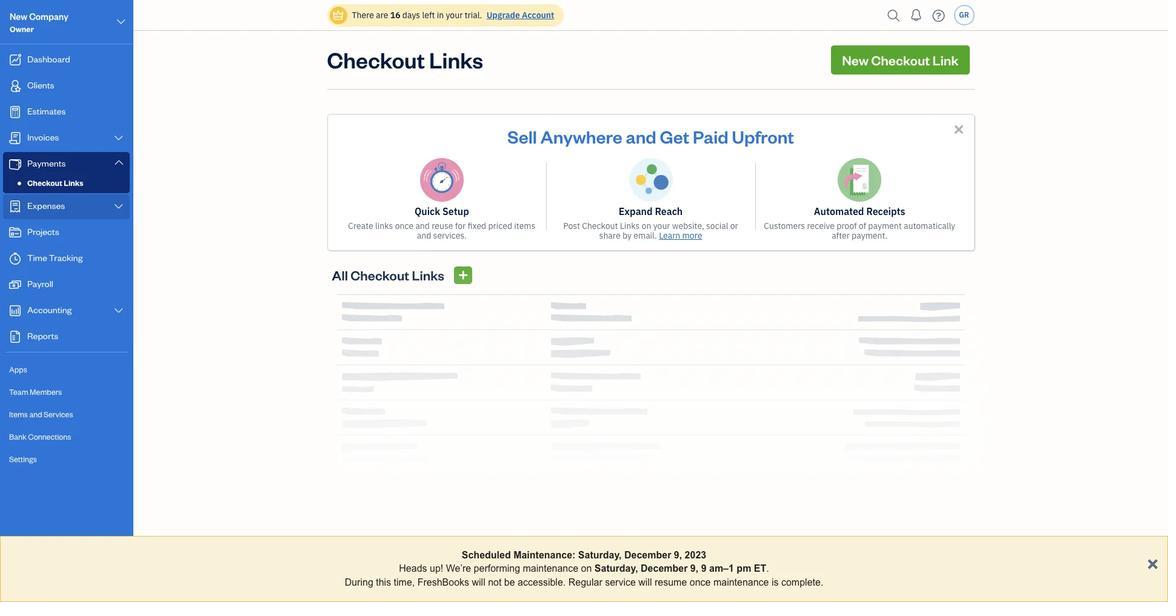 Task type: vqa. For each thing, say whether or not it's contained in the screenshot.
the left 9,
yes



Task type: describe. For each thing, give the bounding box(es) containing it.
is
[[772, 578, 779, 588]]

timer image
[[8, 253, 22, 265]]

and left get on the right
[[626, 125, 657, 148]]

items and services link
[[3, 404, 130, 426]]

reuse
[[432, 221, 453, 232]]

0 vertical spatial 9,
[[674, 551, 682, 561]]

checkout down are
[[327, 45, 425, 74]]

on inside "scheduled maintenance: saturday, december 9, 2023 heads up! we're performing maintenance on saturday, december 9, 9 am–1 pm et . during this time, freshbooks will not be accessible. regular service will resume once maintenance is complete."
[[581, 564, 592, 574]]

paid
[[693, 125, 729, 148]]

company
[[29, 11, 68, 22]]

this
[[376, 578, 391, 588]]

dashboard image
[[8, 54, 22, 66]]

checkout for all checkout links
[[351, 267, 409, 284]]

clients
[[27, 79, 54, 91]]

projects link
[[3, 221, 130, 246]]

once inside quick setup create links once and reuse for fixed priced items and services.
[[395, 221, 414, 232]]

0 vertical spatial checkout links
[[327, 45, 483, 74]]

automated receipts image
[[838, 158, 882, 202]]

client image
[[8, 80, 22, 92]]

links inside main element
[[64, 178, 83, 188]]

complete.
[[782, 578, 824, 588]]

there
[[352, 10, 374, 21]]

by
[[623, 230, 632, 241]]

receive
[[807, 221, 835, 232]]

chevron large down image for accounting
[[113, 306, 124, 316]]

once inside "scheduled maintenance: saturday, december 9, 2023 heads up! we're performing maintenance on saturday, december 9, 9 am–1 pm et . during this time, freshbooks will not be accessible. regular service will resume once maintenance is complete."
[[690, 578, 711, 588]]

we're
[[446, 564, 471, 574]]

1 vertical spatial saturday,
[[595, 564, 638, 574]]

items
[[9, 410, 28, 420]]

estimates link
[[3, 100, 130, 125]]

for
[[455, 221, 466, 232]]

and inside main element
[[29, 410, 42, 420]]

freshbooks
[[418, 578, 469, 588]]

chart image
[[8, 305, 22, 317]]

search image
[[884, 6, 904, 25]]

apps
[[9, 365, 27, 375]]

payments link
[[3, 152, 130, 176]]

2 will from the left
[[639, 578, 652, 588]]

and left reuse
[[417, 230, 431, 241]]

and down quick
[[416, 221, 430, 232]]

on inside post checkout links on your website, social or share by email.
[[642, 221, 651, 232]]

upgrade account link
[[484, 10, 554, 21]]

et
[[754, 564, 767, 574]]

trial.
[[465, 10, 482, 21]]

dashboard
[[27, 53, 70, 65]]

link
[[933, 52, 959, 69]]

your inside post checkout links on your website, social or share by email.
[[653, 221, 670, 232]]

services.
[[433, 230, 467, 241]]

0 vertical spatial saturday,
[[578, 551, 622, 561]]

or
[[730, 221, 738, 232]]

links left 'create new checkout link' icon
[[412, 267, 444, 284]]

be
[[504, 578, 515, 588]]

1 vertical spatial 9,
[[691, 564, 699, 574]]

expand reach image
[[629, 158, 673, 202]]

time tracking
[[27, 252, 83, 264]]

expenses link
[[3, 195, 130, 219]]

time,
[[394, 578, 415, 588]]

sell anywhere and get paid upfront
[[507, 125, 794, 148]]

accounting link
[[3, 299, 130, 324]]

checkout inside the checkout links link
[[27, 178, 62, 188]]

clients link
[[3, 74, 130, 99]]

heads
[[399, 564, 427, 574]]

checkout links inside main element
[[27, 178, 83, 188]]

9
[[701, 564, 707, 574]]

0 horizontal spatial maintenance
[[523, 564, 579, 574]]

all
[[332, 267, 348, 284]]

account
[[522, 10, 554, 21]]

customers
[[764, 221, 805, 232]]

×
[[1147, 552, 1159, 574]]

1 vertical spatial december
[[641, 564, 688, 574]]

more
[[682, 230, 702, 241]]

2023
[[685, 551, 706, 561]]

team members link
[[3, 382, 130, 403]]

apps link
[[3, 360, 130, 381]]

16
[[390, 10, 401, 21]]

new company owner
[[10, 11, 68, 34]]

services
[[44, 410, 73, 420]]

bank connections link
[[3, 427, 130, 448]]

maintenance:
[[514, 551, 576, 561]]

settings
[[9, 455, 37, 464]]

fixed
[[468, 221, 486, 232]]

projects
[[27, 226, 59, 238]]

× button
[[1147, 552, 1159, 574]]

automated
[[814, 206, 864, 218]]

get
[[660, 125, 690, 148]]

invoice image
[[8, 132, 22, 144]]

invoices link
[[3, 126, 130, 151]]



Task type: locate. For each thing, give the bounding box(es) containing it.
estimate image
[[8, 106, 22, 118]]

items
[[514, 221, 536, 232]]

once
[[395, 221, 414, 232], [690, 578, 711, 588]]

0 horizontal spatial checkout links
[[27, 178, 83, 188]]

new checkout link button
[[831, 45, 970, 75]]

1 vertical spatial your
[[653, 221, 670, 232]]

saturday, up service
[[595, 564, 638, 574]]

chevron large down image inside accounting "link"
[[113, 306, 124, 316]]

dashboard link
[[3, 48, 130, 73]]

email.
[[634, 230, 657, 241]]

quick setup create links once and reuse for fixed priced items and services.
[[348, 206, 536, 241]]

payment.
[[852, 230, 888, 241]]

estimates
[[27, 106, 66, 117]]

not
[[488, 578, 502, 588]]

1 horizontal spatial your
[[653, 221, 670, 232]]

maintenance down 'pm'
[[714, 578, 769, 588]]

links inside post checkout links on your website, social or share by email.
[[620, 221, 640, 232]]

will right service
[[639, 578, 652, 588]]

1 horizontal spatial once
[[690, 578, 711, 588]]

sell
[[507, 125, 537, 148]]

checkout right post
[[582, 221, 618, 232]]

payment image
[[8, 158, 22, 170]]

left
[[422, 10, 435, 21]]

checkout links
[[327, 45, 483, 74], [27, 178, 83, 188]]

links down payments link
[[64, 178, 83, 188]]

0 vertical spatial once
[[395, 221, 414, 232]]

share
[[599, 230, 621, 241]]

accounting
[[27, 304, 72, 316]]

team members
[[9, 387, 62, 397]]

automated receipts customers receive proof of payment automatically after payment.
[[764, 206, 956, 241]]

website,
[[672, 221, 704, 232]]

saturday,
[[578, 551, 622, 561], [595, 564, 638, 574]]

checkout left link
[[871, 52, 930, 69]]

service
[[605, 578, 636, 588]]

0 horizontal spatial on
[[581, 564, 592, 574]]

1 vertical spatial checkout links
[[27, 178, 83, 188]]

your right in
[[446, 10, 463, 21]]

learn more
[[659, 230, 702, 241]]

1 vertical spatial new
[[842, 52, 869, 69]]

social
[[706, 221, 728, 232]]

expand reach
[[619, 206, 683, 218]]

post checkout links on your website, social or share by email.
[[563, 221, 738, 241]]

checkout links down days
[[327, 45, 483, 74]]

receipts
[[867, 206, 906, 218]]

checkout for new checkout link
[[871, 52, 930, 69]]

proof
[[837, 221, 857, 232]]

close image
[[952, 122, 966, 136]]

new inside new company owner
[[10, 11, 27, 22]]

1 vertical spatial maintenance
[[714, 578, 769, 588]]

0 vertical spatial maintenance
[[523, 564, 579, 574]]

checkout right all
[[351, 267, 409, 284]]

will left not
[[472, 578, 486, 588]]

automatically
[[904, 221, 956, 232]]

on up regular
[[581, 564, 592, 574]]

project image
[[8, 227, 22, 239]]

saturday, up regular
[[578, 551, 622, 561]]

gr
[[959, 10, 969, 19]]

invoices
[[27, 132, 59, 143]]

checkout inside post checkout links on your website, social or share by email.
[[582, 221, 618, 232]]

regular
[[569, 578, 603, 588]]

checkout links link
[[5, 176, 127, 190]]

payroll link
[[3, 273, 130, 298]]

0 horizontal spatial once
[[395, 221, 414, 232]]

team
[[9, 387, 28, 397]]

checkout for post checkout links on your website, social or share by email.
[[582, 221, 618, 232]]

crown image
[[332, 9, 345, 22]]

once right links
[[395, 221, 414, 232]]

× dialog
[[0, 537, 1168, 603]]

chevron large down image
[[116, 15, 127, 29], [113, 133, 124, 143], [113, 202, 124, 212], [113, 306, 124, 316]]

create
[[348, 221, 373, 232]]

priced
[[488, 221, 512, 232]]

and
[[626, 125, 657, 148], [416, 221, 430, 232], [417, 230, 431, 241], [29, 410, 42, 420]]

new for new company owner
[[10, 11, 27, 22]]

upfront
[[732, 125, 794, 148]]

money image
[[8, 279, 22, 291]]

notifications image
[[907, 3, 926, 27]]

in
[[437, 10, 444, 21]]

on
[[642, 221, 651, 232], [581, 564, 592, 574]]

9,
[[674, 551, 682, 561], [691, 564, 699, 574]]

once down "9"
[[690, 578, 711, 588]]

and right items
[[29, 410, 42, 420]]

there are 16 days left in your trial. upgrade account
[[352, 10, 554, 21]]

reports link
[[3, 325, 130, 350]]

are
[[376, 10, 388, 21]]

0 horizontal spatial will
[[472, 578, 486, 588]]

go to help image
[[929, 6, 949, 25]]

1 horizontal spatial on
[[642, 221, 651, 232]]

reach
[[655, 206, 683, 218]]

new checkout link
[[842, 52, 959, 69]]

tracking
[[49, 252, 83, 264]]

checkout links down payments
[[27, 178, 83, 188]]

9, left "9"
[[691, 564, 699, 574]]

0 horizontal spatial 9,
[[674, 551, 682, 561]]

december
[[625, 551, 671, 561], [641, 564, 688, 574]]

chevron large down image for invoices
[[113, 133, 124, 143]]

1 horizontal spatial 9,
[[691, 564, 699, 574]]

1 will from the left
[[472, 578, 486, 588]]

on down expand reach
[[642, 221, 651, 232]]

0 vertical spatial your
[[446, 10, 463, 21]]

setup
[[443, 206, 469, 218]]

resume
[[655, 578, 687, 588]]

am–1
[[709, 564, 734, 574]]

chevron large down image for expenses
[[113, 202, 124, 212]]

pm
[[737, 564, 751, 574]]

owner
[[10, 24, 34, 34]]

1 horizontal spatial will
[[639, 578, 652, 588]]

upgrade
[[487, 10, 520, 21]]

0 horizontal spatial new
[[10, 11, 27, 22]]

1 vertical spatial once
[[690, 578, 711, 588]]

post
[[563, 221, 580, 232]]

payment
[[868, 221, 902, 232]]

quick setup image
[[420, 158, 464, 202]]

expense image
[[8, 201, 22, 213]]

report image
[[8, 331, 22, 343]]

scheduled maintenance: saturday, december 9, 2023 heads up! we're performing maintenance on saturday, december 9, 9 am–1 pm et . during this time, freshbooks will not be accessible. regular service will resume once maintenance is complete.
[[345, 551, 824, 588]]

learn
[[659, 230, 680, 241]]

0 vertical spatial on
[[642, 221, 651, 232]]

checkout inside new checkout link button
[[871, 52, 930, 69]]

links
[[375, 221, 393, 232]]

new for new checkout link
[[842, 52, 869, 69]]

links down there are 16 days left in your trial. upgrade account
[[429, 45, 483, 74]]

new inside button
[[842, 52, 869, 69]]

checkout down payments
[[27, 178, 62, 188]]

bank connections
[[9, 432, 71, 442]]

time
[[27, 252, 47, 264]]

reports
[[27, 330, 58, 342]]

during
[[345, 578, 373, 588]]

new
[[10, 11, 27, 22], [842, 52, 869, 69]]

maintenance down the maintenance:
[[523, 564, 579, 574]]

after
[[832, 230, 850, 241]]

links down expand
[[620, 221, 640, 232]]

1 horizontal spatial new
[[842, 52, 869, 69]]

up!
[[430, 564, 443, 574]]

payments
[[27, 158, 66, 169]]

9, left 2023
[[674, 551, 682, 561]]

gr button
[[954, 5, 975, 25]]

days
[[403, 10, 420, 21]]

1 horizontal spatial maintenance
[[714, 578, 769, 588]]

0 horizontal spatial your
[[446, 10, 463, 21]]

time tracking link
[[3, 247, 130, 272]]

1 horizontal spatial checkout links
[[327, 45, 483, 74]]

.
[[767, 564, 769, 574]]

accessible.
[[518, 578, 566, 588]]

anywhere
[[541, 125, 622, 148]]

main element
[[0, 0, 164, 603]]

expand
[[619, 206, 653, 218]]

your down reach at right
[[653, 221, 670, 232]]

1 vertical spatial on
[[581, 564, 592, 574]]

0 vertical spatial new
[[10, 11, 27, 22]]

payroll
[[27, 278, 53, 290]]

create new checkout link image
[[458, 268, 469, 283]]

chevron large down image
[[113, 158, 124, 167]]

0 vertical spatial december
[[625, 551, 671, 561]]



